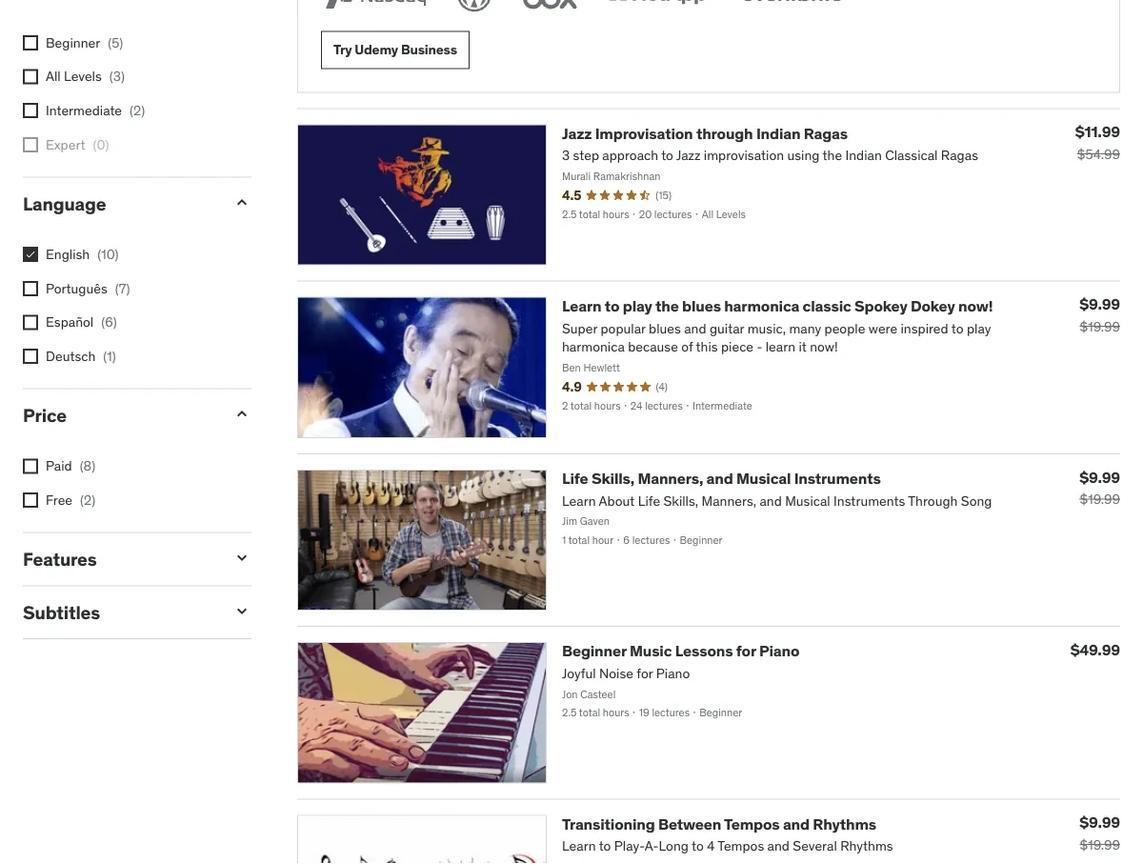 Task type: locate. For each thing, give the bounding box(es) containing it.
3 $19.99 from the top
[[1080, 836, 1120, 853]]

(2)
[[130, 102, 145, 119], [80, 491, 95, 508]]

beginner up levels at left
[[46, 34, 100, 51]]

2 $9.99 from the top
[[1080, 467, 1120, 487]]

xsmall image down xsmall image
[[23, 315, 38, 330]]

and for tempos
[[783, 814, 810, 834]]

$9.99 $19.99
[[1080, 295, 1120, 335], [1080, 467, 1120, 508], [1080, 813, 1120, 853]]

all levels (3)
[[46, 68, 125, 85]]

$11.99
[[1075, 122, 1120, 141]]

xsmall image for english
[[23, 247, 38, 262]]

(2) right "intermediate"
[[130, 102, 145, 119]]

(0)
[[93, 136, 109, 153]]

1 vertical spatial (2)
[[80, 491, 95, 508]]

blues
[[682, 296, 721, 316]]

xsmall image up xsmall image
[[23, 247, 38, 262]]

2 small image from the top
[[232, 404, 252, 424]]

(1)
[[103, 347, 116, 364]]

xsmall image left paid
[[23, 459, 38, 474]]

and left musical
[[707, 469, 733, 488]]

2 small image from the top
[[232, 602, 252, 621]]

1 horizontal spatial (2)
[[130, 102, 145, 119]]

levels
[[64, 68, 102, 85]]

1 $19.99 from the top
[[1080, 318, 1120, 335]]

beginner left the music
[[562, 641, 627, 661]]

2 vertical spatial $19.99
[[1080, 836, 1120, 853]]

0 horizontal spatial (2)
[[80, 491, 95, 508]]

xsmall image left the deutsch
[[23, 349, 38, 364]]

features
[[23, 547, 97, 570]]

0 vertical spatial $9.99
[[1080, 295, 1120, 314]]

try udemy business
[[333, 41, 457, 58]]

xsmall image for deutsch
[[23, 349, 38, 364]]

xsmall image left expert
[[23, 137, 38, 152]]

$54.99
[[1077, 145, 1120, 162]]

box image
[[518, 0, 582, 16]]

rhythms
[[813, 814, 877, 834]]

small image for features
[[232, 548, 252, 567]]

between
[[658, 814, 721, 834]]

jazz
[[562, 123, 592, 143]]

0 horizontal spatial and
[[707, 469, 733, 488]]

xsmall image left "free"
[[23, 493, 38, 508]]

7 xsmall image from the top
[[23, 349, 38, 364]]

xsmall image for expert
[[23, 137, 38, 152]]

4 xsmall image from the top
[[23, 137, 38, 152]]

(6)
[[101, 313, 117, 330]]

through
[[696, 123, 753, 143]]

2 $19.99 from the top
[[1080, 491, 1120, 508]]

subtitles
[[23, 601, 100, 623]]

beginner music lessons for piano link
[[562, 641, 800, 661]]

language
[[23, 192, 106, 215]]

language button
[[23, 192, 217, 215]]

small image
[[232, 193, 252, 212], [232, 404, 252, 424]]

english
[[46, 245, 90, 263]]

1 horizontal spatial and
[[783, 814, 810, 834]]

dokey
[[911, 296, 955, 316]]

3 $9.99 from the top
[[1080, 813, 1120, 832]]

1 vertical spatial beginner
[[562, 641, 627, 661]]

(3)
[[109, 68, 125, 85]]

1 $9.99 $19.99 from the top
[[1080, 295, 1120, 335]]

(2) right "free"
[[80, 491, 95, 508]]

transitioning
[[562, 814, 655, 834]]

learn to play the blues harmonica classic spokey dokey now! link
[[562, 296, 993, 316]]

udemy
[[355, 41, 398, 58]]

1 vertical spatial $9.99
[[1080, 467, 1120, 487]]

small image for language
[[232, 193, 252, 212]]

(2) for intermediate (2)
[[130, 102, 145, 119]]

xsmall image left beginner (5)
[[23, 35, 38, 50]]

free
[[46, 491, 72, 508]]

xsmall image for beginner
[[23, 35, 38, 50]]

xsmall image left "intermediate"
[[23, 103, 38, 118]]

life
[[562, 469, 588, 488]]

xsmall image for intermediate
[[23, 103, 38, 118]]

0 horizontal spatial beginner
[[46, 34, 100, 51]]

harmonica
[[724, 296, 800, 316]]

and right tempos
[[783, 814, 810, 834]]

beginner
[[46, 34, 100, 51], [562, 641, 627, 661]]

3 $9.99 $19.99 from the top
[[1080, 813, 1120, 853]]

life skills, manners, and musical instruments
[[562, 469, 881, 488]]

1 vertical spatial small image
[[232, 404, 252, 424]]

5 xsmall image from the top
[[23, 247, 38, 262]]

deutsch
[[46, 347, 96, 364]]

1 vertical spatial small image
[[232, 602, 252, 621]]

0 vertical spatial $19.99
[[1080, 318, 1120, 335]]

1 small image from the top
[[232, 548, 252, 567]]

free (2)
[[46, 491, 95, 508]]

1 xsmall image from the top
[[23, 35, 38, 50]]

$9.99 $19.99 for life skills, manners, and musical instruments
[[1080, 467, 1120, 508]]

xsmall image for all
[[23, 69, 38, 84]]

try udemy business link
[[321, 31, 470, 69]]

xsmall image left 'all'
[[23, 69, 38, 84]]

0 vertical spatial small image
[[232, 548, 252, 567]]

now!
[[958, 296, 993, 316]]

transitioning between tempos and rhythms link
[[562, 814, 877, 834]]

$19.99 for life skills, manners, and musical instruments
[[1080, 491, 1120, 508]]

price
[[23, 404, 67, 426]]

6 xsmall image from the top
[[23, 315, 38, 330]]

1 vertical spatial $9.99 $19.99
[[1080, 467, 1120, 508]]

all
[[46, 68, 61, 85]]

1 vertical spatial and
[[783, 814, 810, 834]]

skills,
[[592, 469, 635, 488]]

instruments
[[794, 469, 881, 488]]

3 xsmall image from the top
[[23, 103, 38, 118]]

$19.99 for transitioning between tempos and rhythms
[[1080, 836, 1120, 853]]

small image for subtitles
[[232, 602, 252, 621]]

1 $9.99 from the top
[[1080, 295, 1120, 314]]

2 vertical spatial $9.99 $19.99
[[1080, 813, 1120, 853]]

the
[[656, 296, 679, 316]]

and for manners,
[[707, 469, 733, 488]]

0 vertical spatial $9.99 $19.99
[[1080, 295, 1120, 335]]

español
[[46, 313, 94, 330]]

2 $9.99 $19.99 from the top
[[1080, 467, 1120, 508]]

0 vertical spatial small image
[[232, 193, 252, 212]]

eventbrite image
[[737, 0, 847, 16]]

2 vertical spatial $9.99
[[1080, 813, 1120, 832]]

0 vertical spatial beginner
[[46, 34, 100, 51]]

intermediate
[[46, 102, 122, 119]]

expert
[[46, 136, 85, 153]]

jazz improvisation through indian ragas
[[562, 123, 848, 143]]

music
[[630, 641, 672, 661]]

volkswagen image
[[454, 0, 495, 16]]

intermediate (2)
[[46, 102, 145, 119]]

classic
[[803, 296, 851, 316]]

$19.99
[[1080, 318, 1120, 335], [1080, 491, 1120, 508], [1080, 836, 1120, 853]]

jazz improvisation through indian ragas link
[[562, 123, 848, 143]]

9 xsmall image from the top
[[23, 493, 38, 508]]

1 vertical spatial $19.99
[[1080, 491, 1120, 508]]

beginner (5)
[[46, 34, 123, 51]]

xsmall image
[[23, 35, 38, 50], [23, 69, 38, 84], [23, 103, 38, 118], [23, 137, 38, 152], [23, 247, 38, 262], [23, 315, 38, 330], [23, 349, 38, 364], [23, 459, 38, 474], [23, 493, 38, 508]]

paid (8)
[[46, 457, 95, 474]]

$9.99
[[1080, 295, 1120, 314], [1080, 467, 1120, 487], [1080, 813, 1120, 832]]

0 vertical spatial and
[[707, 469, 733, 488]]

português
[[46, 279, 107, 297]]

price button
[[23, 404, 217, 426]]

1 small image from the top
[[232, 193, 252, 212]]

small image
[[232, 548, 252, 567], [232, 602, 252, 621]]

and
[[707, 469, 733, 488], [783, 814, 810, 834]]

2 xsmall image from the top
[[23, 69, 38, 84]]

1 horizontal spatial beginner
[[562, 641, 627, 661]]

manners,
[[638, 469, 703, 488]]

0 vertical spatial (2)
[[130, 102, 145, 119]]

8 xsmall image from the top
[[23, 459, 38, 474]]

learn to play the blues harmonica classic spokey dokey now!
[[562, 296, 993, 316]]



Task type: describe. For each thing, give the bounding box(es) containing it.
to
[[605, 296, 620, 316]]

xsmall image for paid
[[23, 459, 38, 474]]

for
[[736, 641, 756, 661]]

piano
[[759, 641, 800, 661]]

nasdaq image
[[321, 0, 431, 16]]

beginner music lessons for piano
[[562, 641, 800, 661]]

spokey
[[855, 296, 908, 316]]

$11.99 $54.99
[[1075, 122, 1120, 162]]

español (6)
[[46, 313, 117, 330]]

business
[[401, 41, 457, 58]]

beginner for beginner (5)
[[46, 34, 100, 51]]

$9.99 $19.99 for transitioning between tempos and rhythms
[[1080, 813, 1120, 853]]

(8)
[[80, 457, 95, 474]]

life skills, manners, and musical instruments link
[[562, 469, 881, 488]]

$9.99 for transitioning between tempos and rhythms
[[1080, 813, 1120, 832]]

(2) for free (2)
[[80, 491, 95, 508]]

xsmall image for free
[[23, 493, 38, 508]]

(5)
[[108, 34, 123, 51]]

$9.99 for life skills, manners, and musical instruments
[[1080, 467, 1120, 487]]

português (7)
[[46, 279, 130, 297]]

small image for price
[[232, 404, 252, 424]]

$49.99
[[1071, 640, 1120, 660]]

play
[[623, 296, 652, 316]]

musical
[[736, 469, 791, 488]]

learn
[[562, 296, 602, 316]]

expert (0)
[[46, 136, 109, 153]]

(10)
[[97, 245, 119, 263]]

improvisation
[[595, 123, 693, 143]]

english (10)
[[46, 245, 119, 263]]

lessons
[[675, 641, 733, 661]]

deutsch (1)
[[46, 347, 116, 364]]

indian
[[756, 123, 801, 143]]

transitioning between tempos and rhythms
[[562, 814, 877, 834]]

xsmall image for español
[[23, 315, 38, 330]]

$9.99 $19.99 for learn to play the blues harmonica classic spokey dokey now!
[[1080, 295, 1120, 335]]

$19.99 for learn to play the blues harmonica classic spokey dokey now!
[[1080, 318, 1120, 335]]

ragas
[[804, 123, 848, 143]]

features button
[[23, 547, 217, 570]]

netapp image
[[605, 0, 715, 16]]

$9.99 for learn to play the blues harmonica classic spokey dokey now!
[[1080, 295, 1120, 314]]

paid
[[46, 457, 72, 474]]

tempos
[[724, 814, 780, 834]]

beginner for beginner music lessons for piano
[[562, 641, 627, 661]]

xsmall image
[[23, 281, 38, 296]]

subtitles button
[[23, 601, 217, 623]]

try
[[333, 41, 352, 58]]

(7)
[[115, 279, 130, 297]]



Task type: vqa. For each thing, say whether or not it's contained in the screenshot.


